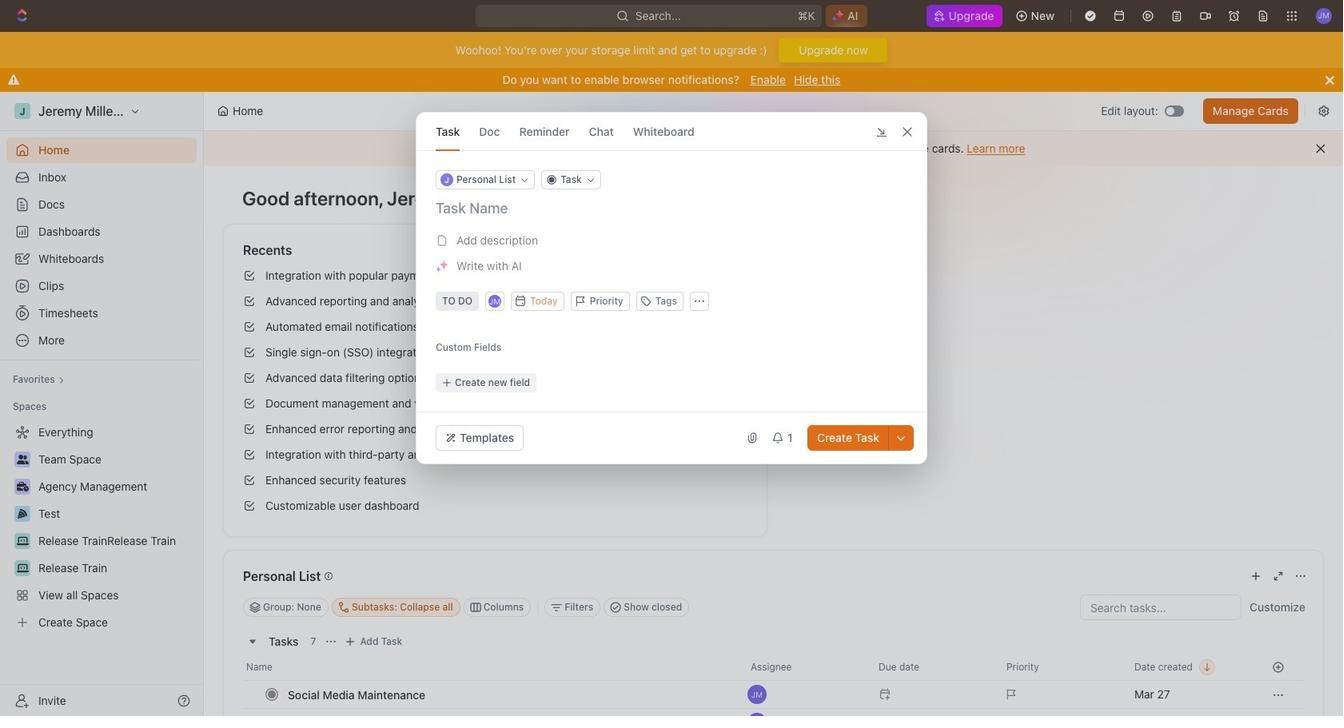 Task type: describe. For each thing, give the bounding box(es) containing it.
sidebar navigation
[[0, 92, 204, 716]]

tree inside sidebar navigation
[[6, 420, 197, 636]]



Task type: locate. For each thing, give the bounding box(es) containing it.
tree
[[6, 420, 197, 636]]

alert
[[204, 131, 1343, 166]]

Task Name text field
[[436, 199, 911, 218]]

Search tasks... text field
[[1081, 596, 1241, 620]]

dialog
[[416, 112, 928, 465]]



Task type: vqa. For each thing, say whether or not it's contained in the screenshot.
alert
yes



